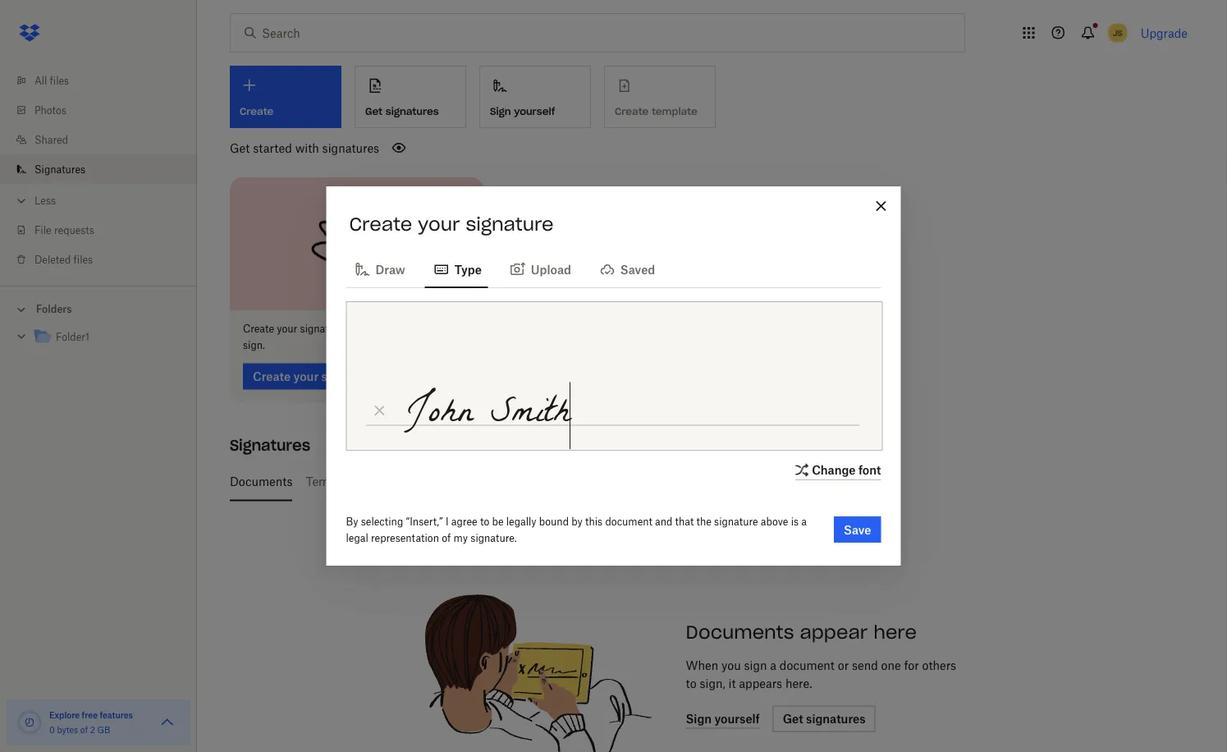Task type: locate. For each thing, give the bounding box(es) containing it.
yourself right 'sign'
[[514, 105, 556, 118]]

yourself up the
[[692, 475, 735, 489]]

agree
[[452, 515, 478, 528]]

0 horizontal spatial document
[[606, 515, 653, 528]]

month.
[[605, 475, 643, 489]]

0 vertical spatial files
[[50, 74, 69, 87]]

documents left "templates" tab
[[230, 475, 293, 489]]

0 vertical spatial of
[[432, 475, 443, 489]]

get left started
[[230, 141, 250, 155]]

documents up you
[[686, 621, 795, 644]]

when
[[686, 659, 719, 673]]

signature right the
[[715, 515, 759, 528]]

is
[[738, 475, 747, 489], [792, 515, 799, 528]]

1 horizontal spatial create
[[349, 213, 412, 236]]

1 vertical spatial tab list
[[230, 462, 1182, 501]]

1 horizontal spatial 3
[[446, 475, 453, 489]]

3
[[422, 475, 429, 489], [446, 475, 453, 489]]

signatures
[[34, 163, 85, 175], [230, 436, 310, 455]]

1 horizontal spatial get
[[366, 105, 383, 118]]

1 vertical spatial document
[[780, 659, 835, 673]]

files
[[50, 74, 69, 87], [74, 253, 93, 266]]

1 horizontal spatial documents
[[686, 621, 795, 644]]

Your name text field
[[392, 381, 864, 450]]

this right by
[[586, 515, 603, 528]]

signatures up 'documents' "tab"
[[230, 436, 310, 455]]

file requests link
[[13, 215, 197, 245]]

get
[[366, 105, 383, 118], [230, 141, 250, 155]]

gb
[[97, 725, 110, 735]]

features
[[100, 710, 133, 720]]

change font
[[812, 463, 882, 477]]

create for create your signature so you're always ready to sign.
[[243, 323, 274, 335]]

1 vertical spatial yourself
[[692, 475, 735, 489]]

or
[[838, 659, 849, 673]]

legal
[[346, 532, 369, 544]]

1 horizontal spatial a
[[802, 515, 807, 528]]

create your signature
[[349, 213, 554, 236]]

2
[[90, 725, 95, 735]]

0 vertical spatial get
[[366, 105, 383, 118]]

all
[[34, 74, 47, 87]]

0 vertical spatial yourself
[[514, 105, 556, 118]]

0 vertical spatial signatures
[[386, 105, 439, 118]]

your left so
[[277, 323, 298, 335]]

requests left 'left'
[[510, 475, 557, 489]]

list
[[0, 56, 197, 286]]

is inside tab list
[[738, 475, 747, 489]]

requests right file
[[54, 224, 94, 236]]

signature left so
[[300, 323, 344, 335]]

1 horizontal spatial files
[[74, 253, 93, 266]]

create inside dialog
[[349, 213, 412, 236]]

1 3 from the left
[[422, 475, 429, 489]]

to right ready
[[453, 323, 463, 335]]

explore
[[49, 710, 80, 720]]

1 vertical spatial get
[[230, 141, 250, 155]]

documents inside tab list
[[230, 475, 293, 489]]

tab list
[[346, 249, 882, 288], [230, 462, 1182, 501]]

documents
[[230, 475, 293, 489], [686, 621, 795, 644]]

change font button
[[793, 460, 882, 480]]

1 vertical spatial signatures
[[230, 436, 310, 455]]

appear
[[800, 621, 868, 644]]

above
[[761, 515, 789, 528]]

2 horizontal spatial to
[[686, 677, 697, 691]]

your inside dialog
[[418, 213, 460, 236]]

create up draw
[[349, 213, 412, 236]]

1 horizontal spatial requests
[[510, 475, 557, 489]]

your
[[418, 213, 460, 236], [277, 323, 298, 335]]

selecting
[[361, 515, 403, 528]]

a right sign on the right bottom
[[771, 659, 777, 673]]

signature up be
[[456, 475, 507, 489]]

here
[[874, 621, 917, 644]]

files right all
[[50, 74, 69, 87]]

you're
[[360, 323, 388, 335]]

deleted
[[34, 253, 71, 266]]

save
[[844, 523, 872, 537]]

of left 2
[[80, 725, 88, 735]]

explore free features 0 bytes of 2 gb
[[49, 710, 133, 735]]

tab list containing draw
[[346, 249, 882, 288]]

by
[[346, 515, 358, 528]]

get started with signatures
[[230, 141, 380, 155]]

get up get started with signatures
[[366, 105, 383, 118]]

0 vertical spatial this
[[581, 475, 602, 489]]

0 horizontal spatial files
[[50, 74, 69, 87]]

sign yourself button
[[480, 66, 591, 128]]

1 vertical spatial this
[[586, 515, 603, 528]]

a
[[802, 515, 807, 528], [771, 659, 777, 673]]

0 horizontal spatial 3
[[422, 475, 429, 489]]

sign yourself
[[490, 105, 556, 118]]

0 vertical spatial a
[[802, 515, 807, 528]]

file
[[34, 224, 51, 236]]

1 horizontal spatial to
[[480, 515, 490, 528]]

get inside button
[[366, 105, 383, 118]]

upgrade link
[[1141, 26, 1188, 40]]

3 up "insert,"
[[422, 475, 429, 489]]

2 vertical spatial to
[[686, 677, 697, 691]]

files for all files
[[50, 74, 69, 87]]

0 horizontal spatial create
[[243, 323, 274, 335]]

signatures inside button
[[386, 105, 439, 118]]

1 horizontal spatial signatures
[[386, 105, 439, 118]]

1 vertical spatial create
[[243, 323, 274, 335]]

ready
[[425, 323, 451, 335]]

1 vertical spatial documents
[[686, 621, 795, 644]]

document inside when you sign a document or send one for others to sign, it appears here.
[[780, 659, 835, 673]]

your inside create your signature so you're always ready to sign.
[[277, 323, 298, 335]]

0 horizontal spatial get
[[230, 141, 250, 155]]

type
[[455, 262, 482, 276]]

1 vertical spatial your
[[277, 323, 298, 335]]

signatures inside list item
[[34, 163, 85, 175]]

0 vertical spatial tab list
[[346, 249, 882, 288]]

0 vertical spatial to
[[453, 323, 463, 335]]

you
[[722, 659, 741, 673]]

to
[[453, 323, 463, 335], [480, 515, 490, 528], [686, 677, 697, 691]]

1 horizontal spatial yourself
[[692, 475, 735, 489]]

1 vertical spatial a
[[771, 659, 777, 673]]

of
[[432, 475, 443, 489], [442, 532, 451, 544], [80, 725, 88, 735]]

of inside by selecting "insert," i agree to be legally bound by this document and that the signature above is a legal representation of my signature.
[[442, 532, 451, 544]]

1 horizontal spatial document
[[780, 659, 835, 673]]

create inside create your signature so you're always ready to sign.
[[243, 323, 274, 335]]

document
[[606, 515, 653, 528], [780, 659, 835, 673]]

bytes
[[57, 725, 78, 735]]

saved
[[621, 262, 656, 276]]

2 vertical spatial of
[[80, 725, 88, 735]]

0 vertical spatial signatures
[[34, 163, 85, 175]]

your for create your signature
[[418, 213, 460, 236]]

this right 'left'
[[581, 475, 602, 489]]

sign,
[[700, 677, 726, 691]]

0 vertical spatial is
[[738, 475, 747, 489]]

to down when
[[686, 677, 697, 691]]

1 vertical spatial of
[[442, 532, 451, 544]]

this
[[581, 475, 602, 489], [586, 515, 603, 528]]

files right deleted
[[74, 253, 93, 266]]

of up "insert,"
[[432, 475, 443, 489]]

documents for documents appear here
[[686, 621, 795, 644]]

document left and
[[606, 515, 653, 528]]

create up sign.
[[243, 323, 274, 335]]

document up here.
[[780, 659, 835, 673]]

1 horizontal spatial your
[[418, 213, 460, 236]]

yourself
[[514, 105, 556, 118], [692, 475, 735, 489]]

all files
[[34, 74, 69, 87]]

0 horizontal spatial documents
[[230, 475, 293, 489]]

1 vertical spatial signatures
[[322, 141, 380, 155]]

0 vertical spatial document
[[606, 515, 653, 528]]

0 horizontal spatial yourself
[[514, 105, 556, 118]]

templates tab
[[306, 462, 362, 501]]

quota usage element
[[16, 710, 43, 736]]

1 horizontal spatial is
[[792, 515, 799, 528]]

by selecting "insert," i agree to be legally bound by this document and that the signature above is a legal representation of my signature.
[[346, 515, 807, 544]]

templates
[[306, 475, 362, 489]]

to left be
[[480, 515, 490, 528]]

requests
[[54, 224, 94, 236], [510, 475, 557, 489]]

others
[[923, 659, 957, 673]]

0 vertical spatial your
[[418, 213, 460, 236]]

1 vertical spatial files
[[74, 253, 93, 266]]

sign
[[490, 105, 511, 118]]

1 vertical spatial to
[[480, 515, 490, 528]]

signatures list item
[[0, 154, 197, 184]]

create for create your signature
[[349, 213, 412, 236]]

0 horizontal spatial your
[[277, 323, 298, 335]]

1 vertical spatial is
[[792, 515, 799, 528]]

signature
[[466, 213, 554, 236], [300, 323, 344, 335], [456, 475, 507, 489], [715, 515, 759, 528]]

signatures
[[386, 105, 439, 118], [322, 141, 380, 155]]

0 horizontal spatial to
[[453, 323, 463, 335]]

0 vertical spatial requests
[[54, 224, 94, 236]]

"insert,"
[[406, 515, 443, 528]]

is left unlimited.
[[738, 475, 747, 489]]

0 horizontal spatial a
[[771, 659, 777, 673]]

a right above
[[802, 515, 807, 528]]

0 vertical spatial documents
[[230, 475, 293, 489]]

0 vertical spatial create
[[349, 213, 412, 236]]

document inside by selecting "insert," i agree to be legally bound by this document and that the signature above is a legal representation of my signature.
[[606, 515, 653, 528]]

create your signature so you're always ready to sign.
[[243, 323, 463, 352]]

1 vertical spatial requests
[[510, 475, 557, 489]]

0 horizontal spatial is
[[738, 475, 747, 489]]

of left my
[[442, 532, 451, 544]]

your up type on the top of page
[[418, 213, 460, 236]]

0 horizontal spatial signatures
[[34, 163, 85, 175]]

signatures down shared
[[34, 163, 85, 175]]

when you sign a document or send one for others to sign, it appears here.
[[686, 659, 957, 691]]

save button
[[835, 517, 882, 543]]

is right above
[[792, 515, 799, 528]]

3 up i at bottom left
[[446, 475, 453, 489]]



Task type: describe. For each thing, give the bounding box(es) containing it.
i
[[446, 515, 449, 528]]

less
[[34, 194, 56, 207]]

shared
[[34, 133, 68, 146]]

for
[[905, 659, 920, 673]]

to inside by selecting "insert," i agree to be legally bound by this document and that the signature above is a legal representation of my signature.
[[480, 515, 490, 528]]

your for create your signature so you're always ready to sign.
[[277, 323, 298, 335]]

a inside by selecting "insert," i agree to be legally bound by this document and that the signature above is a legal representation of my signature.
[[802, 515, 807, 528]]

file requests
[[34, 224, 94, 236]]

appears
[[739, 677, 783, 691]]

to inside create your signature so you're always ready to sign.
[[453, 323, 463, 335]]

signature up upload
[[466, 213, 554, 236]]

1 horizontal spatial signatures
[[230, 436, 310, 455]]

get for get started with signatures
[[230, 141, 250, 155]]

it
[[729, 677, 736, 691]]

font
[[859, 463, 882, 477]]

legally
[[507, 515, 537, 528]]

of inside tab list
[[432, 475, 443, 489]]

bound
[[539, 515, 569, 528]]

upload
[[531, 262, 572, 276]]

my
[[454, 532, 468, 544]]

create your signature dialog
[[326, 186, 901, 566]]

get for get signatures
[[366, 105, 383, 118]]

dropbox image
[[13, 16, 46, 49]]

photos link
[[13, 95, 197, 125]]

folders button
[[0, 297, 197, 321]]

change
[[812, 463, 856, 477]]

with
[[295, 141, 319, 155]]

signing
[[646, 475, 689, 489]]

and
[[656, 515, 673, 528]]

signature.
[[471, 532, 517, 544]]

signatures link
[[13, 154, 197, 184]]

deleted files link
[[13, 245, 197, 274]]

of inside explore free features 0 bytes of 2 gb
[[80, 725, 88, 735]]

files for deleted files
[[74, 253, 93, 266]]

always
[[390, 323, 422, 335]]

left
[[560, 475, 578, 489]]

started
[[253, 141, 292, 155]]

this inside by selecting "insert," i agree to be legally bound by this document and that the signature above is a legal representation of my signature.
[[586, 515, 603, 528]]

so
[[347, 323, 358, 335]]

documents for documents
[[230, 475, 293, 489]]

photos
[[34, 104, 67, 116]]

documents tab
[[230, 462, 293, 501]]

tab list containing documents
[[230, 462, 1182, 501]]

tab list inside create your signature dialog
[[346, 249, 882, 288]]

signature inside by selecting "insert," i agree to be legally bound by this document and that the signature above is a legal representation of my signature.
[[715, 515, 759, 528]]

to inside when you sign a document or send one for others to sign, it appears here.
[[686, 677, 697, 691]]

yourself inside button
[[514, 105, 556, 118]]

0 horizontal spatial requests
[[54, 224, 94, 236]]

less image
[[13, 193, 30, 209]]

2 3 from the left
[[446, 475, 453, 489]]

a inside when you sign a document or send one for others to sign, it appears here.
[[771, 659, 777, 673]]

deleted files
[[34, 253, 93, 266]]

yourself inside tab list
[[692, 475, 735, 489]]

free
[[82, 710, 98, 720]]

be
[[492, 515, 504, 528]]

3 of 3 signature requests left this month. signing yourself is unlimited.
[[422, 475, 805, 489]]

this inside tab list
[[581, 475, 602, 489]]

get signatures
[[366, 105, 439, 118]]

that
[[676, 515, 694, 528]]

the
[[697, 515, 712, 528]]

upgrade
[[1141, 26, 1188, 40]]

documents appear here
[[686, 621, 917, 644]]

sign.
[[243, 339, 265, 352]]

send
[[852, 659, 879, 673]]

is inside by selecting "insert," i agree to be legally bound by this document and that the signature above is a legal representation of my signature.
[[792, 515, 799, 528]]

one
[[882, 659, 902, 673]]

folder1 link
[[33, 326, 184, 349]]

unlimited.
[[750, 475, 805, 489]]

sign
[[745, 659, 768, 673]]

list containing all files
[[0, 56, 197, 286]]

shared link
[[13, 125, 197, 154]]

by
[[572, 515, 583, 528]]

0
[[49, 725, 55, 735]]

representation
[[371, 532, 439, 544]]

signature inside create your signature so you're always ready to sign.
[[300, 323, 344, 335]]

folders
[[36, 303, 72, 315]]

signature inside tab list
[[456, 475, 507, 489]]

0 horizontal spatial signatures
[[322, 141, 380, 155]]

folder1
[[56, 331, 89, 343]]

draw
[[376, 262, 405, 276]]

all files link
[[13, 66, 197, 95]]

requests inside tab list
[[510, 475, 557, 489]]

here.
[[786, 677, 813, 691]]

get signatures button
[[355, 66, 467, 128]]



Task type: vqa. For each thing, say whether or not it's contained in the screenshot.
to to the middle
yes



